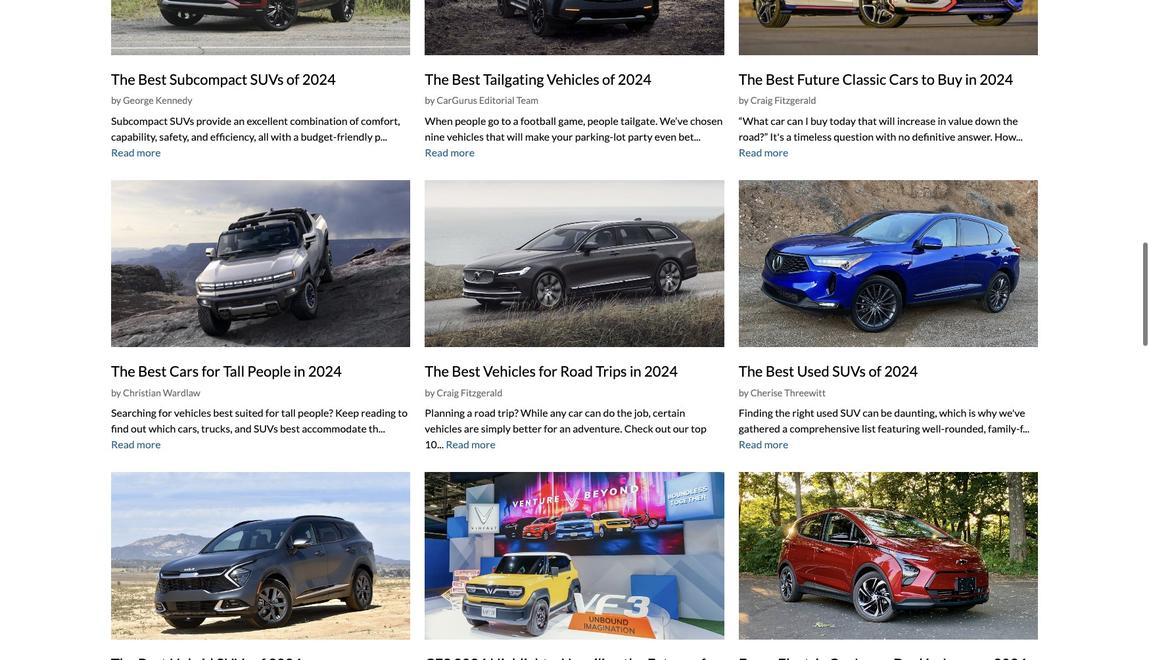Task type: locate. For each thing, give the bounding box(es) containing it.
more inside finding the right used suv can be daunting, which is why we've gathered a comprehensive list featuring well-rounded, family-f... read more
[[764, 438, 789, 451]]

a left budget-
[[294, 130, 299, 143]]

a right go
[[513, 114, 519, 127]]

read down gathered
[[739, 438, 762, 451]]

1 horizontal spatial out
[[656, 422, 671, 435]]

subcompact up kennedy
[[169, 70, 247, 88]]

cars
[[890, 70, 919, 88], [169, 363, 199, 380]]

the best subcompact suvs of 2024
[[111, 70, 336, 88]]

people up parking-
[[588, 114, 619, 127]]

the best future classic cars to buy in 2024 link
[[739, 70, 1014, 88]]

an
[[234, 114, 245, 127], [560, 422, 571, 435]]

1 vertical spatial and
[[235, 422, 252, 435]]

0 vertical spatial vehicles
[[547, 70, 600, 88]]

out
[[131, 422, 147, 435], [656, 422, 671, 435]]

best down tall
[[280, 422, 300, 435]]

0 vertical spatial by craig fitzgerald
[[739, 95, 816, 106]]

1 vertical spatial cars
[[169, 363, 199, 380]]

out down 'searching'
[[131, 422, 147, 435]]

keep
[[335, 407, 359, 419]]

the for the best tailgating vehicles of 2024
[[425, 70, 449, 88]]

finding
[[739, 407, 773, 419]]

2 horizontal spatial the
[[1003, 114, 1018, 127]]

the best tailgating vehicles of 2024
[[425, 70, 652, 88]]

1 horizontal spatial people
[[588, 114, 619, 127]]

by left george
[[111, 95, 121, 106]]

best for vehicles
[[452, 363, 481, 380]]

which left cars,
[[149, 422, 176, 435]]

the for the best used suvs of 2024
[[739, 363, 763, 380]]

read more link down find
[[111, 438, 161, 451]]

best up road
[[452, 363, 481, 380]]

value
[[949, 114, 973, 127]]

out inside searching for vehicles best suited for tall people? keep reading to find out which cars, trucks, and suvs best accommodate th... read more
[[131, 422, 147, 435]]

the for the best subcompact suvs of 2024
[[111, 70, 135, 88]]

0 horizontal spatial people
[[455, 114, 486, 127]]

2 out from the left
[[656, 422, 671, 435]]

1 vertical spatial subcompact
[[111, 114, 168, 127]]

by
[[111, 95, 121, 106], [425, 95, 435, 106], [739, 95, 749, 106], [111, 387, 121, 398], [425, 387, 435, 398], [739, 387, 749, 398]]

1 with from the left
[[271, 130, 292, 143]]

to
[[922, 70, 935, 88], [501, 114, 511, 127], [398, 407, 408, 419]]

0 vertical spatial craig
[[751, 95, 773, 106]]

the
[[1003, 114, 1018, 127], [617, 407, 632, 419], [775, 407, 791, 419]]

can
[[787, 114, 804, 127], [585, 407, 601, 419], [863, 407, 879, 419]]

more down it's
[[764, 146, 789, 159]]

people
[[455, 114, 486, 127], [588, 114, 619, 127]]

the up cherise
[[739, 363, 763, 380]]

0 vertical spatial best
[[213, 407, 233, 419]]

1 horizontal spatial an
[[560, 422, 571, 435]]

the up george
[[111, 70, 135, 88]]

1 vertical spatial will
[[507, 130, 523, 143]]

read more link down road?"
[[739, 146, 789, 159]]

craig
[[751, 95, 773, 106], [437, 387, 459, 398]]

subcompact
[[169, 70, 247, 88], [111, 114, 168, 127]]

0 horizontal spatial vehicles
[[483, 363, 536, 380]]

0 horizontal spatial will
[[507, 130, 523, 143]]

future
[[797, 70, 840, 88]]

0 horizontal spatial cars
[[169, 363, 199, 380]]

definitive
[[912, 130, 956, 143]]

comfort,
[[361, 114, 400, 127]]

best up by cherise threewitt
[[766, 363, 795, 380]]

a right gathered
[[783, 423, 788, 435]]

1 horizontal spatial vehicles
[[547, 70, 600, 88]]

1 out from the left
[[131, 422, 147, 435]]

it's
[[770, 130, 784, 143]]

list
[[862, 423, 876, 435]]

1 vertical spatial that
[[486, 130, 505, 143]]

subcompact up capability,
[[111, 114, 168, 127]]

0 vertical spatial and
[[191, 130, 208, 143]]

an down "any"
[[560, 422, 571, 435]]

0 horizontal spatial the
[[617, 407, 632, 419]]

the for the best vehicles for road trips in 2024
[[425, 363, 449, 380]]

0 horizontal spatial with
[[271, 130, 292, 143]]

the for the best cars for tall people in 2024
[[111, 363, 135, 380]]

read more link for the best cars for tall people in 2024
[[111, 438, 161, 451]]

fitzgerald
[[775, 95, 816, 106], [461, 387, 503, 398]]

the best hybrid suvs of 2024 image
[[111, 472, 411, 640]]

car right "any"
[[569, 407, 583, 419]]

0 horizontal spatial subcompact
[[111, 114, 168, 127]]

the up '"what'
[[739, 70, 763, 88]]

game,
[[558, 114, 586, 127]]

read down road?"
[[739, 146, 762, 159]]

the best cars for tall people in 2024
[[111, 363, 342, 380]]

0 horizontal spatial fitzgerald
[[461, 387, 503, 398]]

to right go
[[501, 114, 511, 127]]

0 vertical spatial vehicles
[[447, 130, 484, 143]]

suvs inside subcompact suvs provide an excellent combination of comfort, capability, safety, and efficiency, all with a budget-friendly p... read more
[[170, 114, 194, 127]]

the down by cherise threewitt
[[775, 407, 791, 419]]

by left cherise
[[739, 387, 749, 398]]

1 horizontal spatial fitzgerald
[[775, 95, 816, 106]]

0 horizontal spatial out
[[131, 422, 147, 435]]

suvs down suited
[[254, 422, 278, 435]]

the best future classic cars to buy in 2024
[[739, 70, 1014, 88]]

in right the buy
[[966, 70, 977, 88]]

a left road
[[467, 407, 473, 419]]

more down capability,
[[137, 146, 161, 159]]

of inside subcompact suvs provide an excellent combination of comfort, capability, safety, and efficiency, all with a budget-friendly p... read more
[[350, 114, 359, 127]]

read inside searching for vehicles best suited for tall people? keep reading to find out which cars, trucks, and suvs best accommodate th... read more
[[111, 438, 135, 451]]

that inside when people go to a football game, people tailgate. we've chosen nine vehicles that will make your parking-lot party even bet... read more
[[486, 130, 505, 143]]

cars,
[[178, 422, 199, 435]]

cherise
[[751, 387, 783, 398]]

which inside searching for vehicles best suited for tall people? keep reading to find out which cars, trucks, and suvs best accommodate th... read more
[[149, 422, 176, 435]]

the best vehicles for road trips in 2024
[[425, 363, 678, 380]]

more inside subcompact suvs provide an excellent combination of comfort, capability, safety, and efficiency, all with a budget-friendly p... read more
[[137, 146, 161, 159]]

make
[[525, 130, 550, 143]]

2 vertical spatial vehicles
[[425, 422, 462, 435]]

0 vertical spatial that
[[858, 114, 877, 127]]

craig up '"what'
[[751, 95, 773, 106]]

by for the best subcompact suvs of 2024
[[111, 95, 121, 106]]

best up by christian wardlaw at left
[[138, 363, 167, 380]]

by up the when
[[425, 95, 435, 106]]

1 horizontal spatial to
[[501, 114, 511, 127]]

best up cargurus
[[452, 70, 481, 88]]

read down capability,
[[111, 146, 135, 159]]

0 horizontal spatial that
[[486, 130, 505, 143]]

1 vertical spatial vehicles
[[174, 407, 211, 419]]

vehicles
[[547, 70, 600, 88], [483, 363, 536, 380]]

car up it's
[[771, 114, 785, 127]]

the best used suvs of 2024 image
[[739, 180, 1038, 348]]

more down 'searching'
[[137, 438, 161, 451]]

1 vertical spatial fitzgerald
[[461, 387, 503, 398]]

used
[[817, 407, 839, 419]]

do
[[603, 407, 615, 419]]

read inside subcompact suvs provide an excellent combination of comfort, capability, safety, and efficiency, all with a budget-friendly p... read more
[[111, 146, 135, 159]]

while
[[521, 407, 548, 419]]

simply
[[481, 422, 511, 435]]

the inside the "what car can i buy today that will increase in value down the road?" it's a timeless question with no definitive answer. how... read more
[[1003, 114, 1018, 127]]

1 horizontal spatial can
[[787, 114, 804, 127]]

by craig fitzgerald up '"what'
[[739, 95, 816, 106]]

1 horizontal spatial with
[[876, 130, 897, 143]]

with
[[271, 130, 292, 143], [876, 130, 897, 143]]

0 horizontal spatial best
[[213, 407, 233, 419]]

that down go
[[486, 130, 505, 143]]

0 horizontal spatial which
[[149, 422, 176, 435]]

1 vertical spatial best
[[280, 422, 300, 435]]

the up how... at the top of the page
[[1003, 114, 1018, 127]]

to right reading
[[398, 407, 408, 419]]

the right the do
[[617, 407, 632, 419]]

will inside when people go to a football game, people tailgate. we've chosen nine vehicles that will make your parking-lot party even bet... read more
[[507, 130, 523, 143]]

craig for the best future classic cars to buy in 2024
[[751, 95, 773, 106]]

1 horizontal spatial car
[[771, 114, 785, 127]]

and down suited
[[235, 422, 252, 435]]

wardlaw
[[163, 387, 200, 398]]

will left make
[[507, 130, 523, 143]]

0 horizontal spatial by craig fitzgerald
[[425, 387, 503, 398]]

a inside finding the right used suv can be daunting, which is why we've gathered a comprehensive list featuring well-rounded, family-f... read more
[[783, 423, 788, 435]]

a inside the "what car can i buy today that will increase in value down the road?" it's a timeless question with no definitive answer. how... read more
[[786, 130, 792, 143]]

even
[[655, 130, 677, 143]]

read more link down are
[[446, 438, 496, 451]]

by up '"what'
[[739, 95, 749, 106]]

vehicles inside planning a road trip? while any car can do the job, certain vehicles are simply better for an adventure. check out our top 10...
[[425, 422, 462, 435]]

read more link
[[111, 146, 161, 159], [425, 146, 475, 159], [739, 146, 789, 159], [111, 438, 161, 451], [446, 438, 496, 451], [739, 438, 789, 451]]

1 horizontal spatial that
[[858, 114, 877, 127]]

fitzgerald up i
[[775, 95, 816, 106]]

0 vertical spatial car
[[771, 114, 785, 127]]

2 vertical spatial to
[[398, 407, 408, 419]]

the for the best future classic cars to buy in 2024
[[739, 70, 763, 88]]

read inside finding the right used suv can be daunting, which is why we've gathered a comprehensive list featuring well-rounded, family-f... read more
[[739, 438, 762, 451]]

read more link down nine
[[425, 146, 475, 159]]

1 vertical spatial craig
[[437, 387, 459, 398]]

all
[[258, 130, 269, 143]]

chosen
[[690, 114, 723, 127]]

road?"
[[739, 130, 768, 143]]

p...
[[375, 130, 387, 143]]

0 vertical spatial will
[[879, 114, 895, 127]]

vehicles up cars,
[[174, 407, 211, 419]]

read more link down gathered
[[739, 438, 789, 451]]

2 with from the left
[[876, 130, 897, 143]]

tall
[[223, 363, 245, 380]]

read
[[111, 146, 135, 159], [425, 146, 449, 159], [739, 146, 762, 159], [111, 438, 135, 451], [446, 438, 469, 451], [739, 438, 762, 451]]

cars right classic
[[890, 70, 919, 88]]

our
[[673, 422, 689, 435]]

out down certain
[[656, 422, 671, 435]]

best for cars
[[138, 363, 167, 380]]

1 horizontal spatial craig
[[751, 95, 773, 106]]

with right all
[[271, 130, 292, 143]]

in up definitive
[[938, 114, 947, 127]]

will inside the "what car can i buy today that will increase in value down the road?" it's a timeless question with no definitive answer. how... read more
[[879, 114, 895, 127]]

1 horizontal spatial which
[[940, 407, 967, 419]]

the best subcompact suvs of 2024 link
[[111, 70, 336, 88]]

vehicles inside searching for vehicles best suited for tall people? keep reading to find out which cars, trucks, and suvs best accommodate th... read more
[[174, 407, 211, 419]]

a inside planning a road trip? while any car can do the job, certain vehicles are simply better for an adventure. check out our top 10...
[[467, 407, 473, 419]]

a
[[513, 114, 519, 127], [294, 130, 299, 143], [786, 130, 792, 143], [467, 407, 473, 419], [783, 423, 788, 435]]

trips
[[596, 363, 627, 380]]

well-
[[922, 423, 945, 435]]

the best used suvs of 2024
[[739, 363, 918, 380]]

an up the efficiency,
[[234, 114, 245, 127]]

read down nine
[[425, 146, 449, 159]]

is
[[969, 407, 976, 419]]

to inside searching for vehicles best suited for tall people? keep reading to find out which cars, trucks, and suvs best accommodate th... read more
[[398, 407, 408, 419]]

0 horizontal spatial and
[[191, 130, 208, 143]]

to left the buy
[[922, 70, 935, 88]]

suvs up safety,
[[170, 114, 194, 127]]

read more link for the best tailgating vehicles of 2024
[[425, 146, 475, 159]]

0 vertical spatial fitzgerald
[[775, 95, 816, 106]]

cars up wardlaw
[[169, 363, 199, 380]]

fitzgerald for future
[[775, 95, 816, 106]]

0 horizontal spatial can
[[585, 407, 601, 419]]

1 horizontal spatial cars
[[890, 70, 919, 88]]

vehicles for when
[[447, 130, 484, 143]]

by for the best vehicles for road trips in 2024
[[425, 387, 435, 398]]

out inside planning a road trip? while any car can do the job, certain vehicles are simply better for an adventure. check out our top 10...
[[656, 422, 671, 435]]

top
[[691, 422, 707, 435]]

featuring
[[878, 423, 920, 435]]

more down are
[[472, 438, 496, 451]]

vehicles right nine
[[447, 130, 484, 143]]

best up 'by george kennedy' on the left top
[[138, 70, 167, 88]]

best for future
[[766, 70, 795, 88]]

more down the when
[[451, 146, 475, 159]]

1 vertical spatial to
[[501, 114, 511, 127]]

the best subcompact suvs of 2024 image
[[111, 0, 411, 55]]

the up cargurus
[[425, 70, 449, 88]]

of up lot
[[602, 70, 615, 88]]

1 horizontal spatial subcompact
[[169, 70, 247, 88]]

certain
[[653, 407, 686, 419]]

christian
[[123, 387, 161, 398]]

read more link for the best vehicles for road trips in 2024
[[446, 438, 496, 451]]

car inside the "what car can i buy today that will increase in value down the road?" it's a timeless question with no definitive answer. how... read more
[[771, 114, 785, 127]]

by up the planning
[[425, 387, 435, 398]]

1 horizontal spatial by craig fitzgerald
[[739, 95, 816, 106]]

we've
[[999, 407, 1026, 419]]

best for subcompact
[[138, 70, 167, 88]]

"what
[[739, 114, 769, 127]]

of for the best subcompact suvs of 2024
[[287, 70, 300, 88]]

answer.
[[958, 130, 993, 143]]

by craig fitzgerald
[[739, 95, 816, 106], [425, 387, 503, 398]]

adventure.
[[573, 422, 623, 435]]

more down gathered
[[764, 438, 789, 451]]

can left i
[[787, 114, 804, 127]]

read more link down capability,
[[111, 146, 161, 159]]

the up the planning
[[425, 363, 449, 380]]

1 horizontal spatial will
[[879, 114, 895, 127]]

by craig fitzgerald up the planning
[[425, 387, 503, 398]]

a right it's
[[786, 130, 792, 143]]

vehicles down the planning
[[425, 422, 462, 435]]

craig up the planning
[[437, 387, 459, 398]]

vehicles up game,
[[547, 70, 600, 88]]

by christian wardlaw
[[111, 387, 200, 398]]

george
[[123, 95, 154, 106]]

1 horizontal spatial and
[[235, 422, 252, 435]]

1 vertical spatial by craig fitzgerald
[[425, 387, 503, 398]]

can left be
[[863, 407, 879, 419]]

more
[[137, 146, 161, 159], [451, 146, 475, 159], [764, 146, 789, 159], [137, 438, 161, 451], [472, 438, 496, 451], [764, 438, 789, 451]]

best
[[138, 70, 167, 88], [452, 70, 481, 88], [766, 70, 795, 88], [138, 363, 167, 380], [452, 363, 481, 380], [766, 363, 795, 380]]

1 vertical spatial car
[[569, 407, 583, 419]]

by left christian on the left
[[111, 387, 121, 398]]

read more link for the best subcompact suvs of 2024
[[111, 146, 161, 159]]

0 horizontal spatial craig
[[437, 387, 459, 398]]

read down find
[[111, 438, 135, 451]]

of for the best tailgating vehicles of 2024
[[602, 70, 615, 88]]

2024 up daunting,
[[885, 363, 918, 380]]

that up question
[[858, 114, 877, 127]]

vehicles up trip?
[[483, 363, 536, 380]]

buy
[[811, 114, 828, 127]]

1 horizontal spatial the
[[775, 407, 791, 419]]

check
[[625, 422, 654, 435]]

in right 'people'
[[294, 363, 306, 380]]

by for the best used suvs of 2024
[[739, 387, 749, 398]]

an inside subcompact suvs provide an excellent combination of comfort, capability, safety, and efficiency, all with a budget-friendly p... read more
[[234, 114, 245, 127]]

2 horizontal spatial can
[[863, 407, 879, 419]]

1 vertical spatial an
[[560, 422, 571, 435]]

best left future
[[766, 70, 795, 88]]

best up the trucks,
[[213, 407, 233, 419]]

people down by cargurus editorial team
[[455, 114, 486, 127]]

best
[[213, 407, 233, 419], [280, 422, 300, 435]]

read down are
[[446, 438, 469, 451]]

of up excellent
[[287, 70, 300, 88]]

any
[[550, 407, 567, 419]]

0 horizontal spatial to
[[398, 407, 408, 419]]

and inside subcompact suvs provide an excellent combination of comfort, capability, safety, and efficiency, all with a budget-friendly p... read more
[[191, 130, 208, 143]]

0 horizontal spatial car
[[569, 407, 583, 419]]

of up 'friendly'
[[350, 114, 359, 127]]

of up be
[[869, 363, 882, 380]]

for
[[202, 363, 220, 380], [539, 363, 558, 380], [159, 407, 172, 419], [266, 407, 279, 419], [544, 422, 558, 435]]

which left is
[[940, 407, 967, 419]]

every electric car lease deal in january 2024 image
[[739, 472, 1038, 640]]

editorial
[[479, 95, 515, 106]]

down
[[975, 114, 1001, 127]]

vehicles inside when people go to a football game, people tailgate. we've chosen nine vehicles that will make your parking-lot party even bet... read more
[[447, 130, 484, 143]]

find
[[111, 422, 129, 435]]

classic
[[843, 70, 887, 88]]

of
[[287, 70, 300, 88], [602, 70, 615, 88], [350, 114, 359, 127], [869, 363, 882, 380]]

in inside the "what car can i buy today that will increase in value down the road?" it's a timeless question with no definitive answer. how... read more
[[938, 114, 947, 127]]

1 vertical spatial which
[[149, 422, 176, 435]]

which
[[940, 407, 967, 419], [149, 422, 176, 435]]

2024 up certain
[[644, 363, 678, 380]]

the up christian on the left
[[111, 363, 135, 380]]

fitzgerald up road
[[461, 387, 503, 398]]

and inside searching for vehicles best suited for tall people? keep reading to find out which cars, trucks, and suvs best accommodate th... read more
[[235, 422, 252, 435]]

the
[[111, 70, 135, 88], [425, 70, 449, 88], [739, 70, 763, 88], [111, 363, 135, 380], [425, 363, 449, 380], [739, 363, 763, 380]]

0 vertical spatial an
[[234, 114, 245, 127]]

0 vertical spatial which
[[940, 407, 967, 419]]

budget-
[[301, 130, 337, 143]]

2024 up combination
[[302, 70, 336, 88]]

vehicles
[[447, 130, 484, 143], [174, 407, 211, 419], [425, 422, 462, 435]]

0 vertical spatial to
[[922, 70, 935, 88]]

the best tailgating vehicles of 2024 image
[[425, 0, 724, 55]]

the best cars for tall people in 2024 link
[[111, 363, 342, 380]]

family-
[[988, 423, 1020, 435]]

0 horizontal spatial an
[[234, 114, 245, 127]]

can left the do
[[585, 407, 601, 419]]



Task type: describe. For each thing, give the bounding box(es) containing it.
read inside when people go to a football game, people tailgate. we've chosen nine vehicles that will make your parking-lot party even bet... read more
[[425, 146, 449, 159]]

of for the best used suvs of 2024
[[869, 363, 882, 380]]

more inside when people go to a football game, people tailgate. we've chosen nine vehicles that will make your parking-lot party even bet... read more
[[451, 146, 475, 159]]

planning
[[425, 407, 465, 419]]

party
[[628, 130, 653, 143]]

cargurus
[[437, 95, 477, 106]]

accommodate
[[302, 422, 367, 435]]

buy
[[938, 70, 963, 88]]

that inside the "what car can i buy today that will increase in value down the road?" it's a timeless question with no definitive answer. how... read more
[[858, 114, 877, 127]]

suited
[[235, 407, 264, 419]]

more inside the "what car can i buy today that will increase in value down the road?" it's a timeless question with no definitive answer. how... read more
[[764, 146, 789, 159]]

best for tailgating
[[452, 70, 481, 88]]

fitzgerald for vehicles
[[461, 387, 503, 398]]

provide
[[196, 114, 232, 127]]

to inside when people go to a football game, people tailgate. we've chosen nine vehicles that will make your parking-lot party even bet... read more
[[501, 114, 511, 127]]

lot
[[614, 130, 626, 143]]

subcompact inside subcompact suvs provide an excellent combination of comfort, capability, safety, and efficiency, all with a budget-friendly p... read more
[[111, 114, 168, 127]]

gathered
[[739, 423, 781, 435]]

2024 up tailgate.
[[618, 70, 652, 88]]

daunting,
[[895, 407, 938, 419]]

friendly
[[337, 130, 373, 143]]

2024 up people? on the left
[[308, 363, 342, 380]]

by craig fitzgerald for future
[[739, 95, 816, 106]]

we've
[[660, 114, 688, 127]]

read inside the "what car can i buy today that will increase in value down the road?" it's a timeless question with no definitive answer. how... read more
[[739, 146, 762, 159]]

the best vehicles for road trips in 2024 image
[[425, 180, 724, 348]]

planning a road trip? while any car can do the job, certain vehicles are simply better for an adventure. check out our top 10...
[[425, 407, 707, 451]]

suvs inside searching for vehicles best suited for tall people? keep reading to find out which cars, trucks, and suvs best accommodate th... read more
[[254, 422, 278, 435]]

i
[[806, 114, 809, 127]]

suvs right used
[[833, 363, 866, 380]]

by for the best cars for tall people in 2024
[[111, 387, 121, 398]]

trip?
[[498, 407, 519, 419]]

rounded,
[[945, 423, 986, 435]]

tailgate.
[[621, 114, 658, 127]]

with inside the "what car can i buy today that will increase in value down the road?" it's a timeless question with no definitive answer. how... read more
[[876, 130, 897, 143]]

football
[[521, 114, 556, 127]]

subcompact suvs provide an excellent combination of comfort, capability, safety, and efficiency, all with a budget-friendly p... read more
[[111, 114, 400, 159]]

used
[[797, 363, 830, 380]]

the inside planning a road trip? while any car can do the job, certain vehicles are simply better for an adventure. check out our top 10...
[[617, 407, 632, 419]]

trucks,
[[201, 422, 233, 435]]

tailgating
[[483, 70, 544, 88]]

your
[[552, 130, 573, 143]]

1 vertical spatial vehicles
[[483, 363, 536, 380]]

job,
[[634, 407, 651, 419]]

craig for the best vehicles for road trips in 2024
[[437, 387, 459, 398]]

read more link for the best future classic cars to buy in 2024
[[739, 146, 789, 159]]

the best cars for tall people in 2024 image
[[111, 180, 411, 348]]

the best used suvs of 2024 link
[[739, 363, 918, 380]]

efficiency,
[[210, 130, 256, 143]]

the best future classic cars to buy in 2024 image
[[739, 0, 1038, 55]]

2024 up down
[[980, 70, 1014, 88]]

best for used
[[766, 363, 795, 380]]

a inside when people go to a football game, people tailgate. we've chosen nine vehicles that will make your parking-lot party even bet... read more
[[513, 114, 519, 127]]

parking-
[[575, 130, 614, 143]]

with inside subcompact suvs provide an excellent combination of comfort, capability, safety, and efficiency, all with a budget-friendly p... read more
[[271, 130, 292, 143]]

read more link for the best used suvs of 2024
[[739, 438, 789, 451]]

vehicles for planning
[[425, 422, 462, 435]]

can inside planning a road trip? while any car can do the job, certain vehicles are simply better for an adventure. check out our top 10...
[[585, 407, 601, 419]]

in right trips
[[630, 363, 642, 380]]

people
[[247, 363, 291, 380]]

how...
[[995, 130, 1023, 143]]

can inside finding the right used suv can be daunting, which is why we've gathered a comprehensive list featuring well-rounded, family-f... read more
[[863, 407, 879, 419]]

car inside planning a road trip? while any car can do the job, certain vehicles are simply better for an adventure. check out our top 10...
[[569, 407, 583, 419]]

tall
[[281, 407, 296, 419]]

0 vertical spatial subcompact
[[169, 70, 247, 88]]

timeless
[[794, 130, 832, 143]]

excellent
[[247, 114, 288, 127]]

0 vertical spatial cars
[[890, 70, 919, 88]]

the inside finding the right used suv can be daunting, which is why we've gathered a comprehensive list featuring well-rounded, family-f... read more
[[775, 407, 791, 419]]

no
[[899, 130, 910, 143]]

for inside planning a road trip? while any car can do the job, certain vehicles are simply better for an adventure. check out our top 10...
[[544, 422, 558, 435]]

people?
[[298, 407, 333, 419]]

suvs up excellent
[[250, 70, 284, 88]]

by for the best future classic cars to buy in 2024
[[739, 95, 749, 106]]

by george kennedy
[[111, 95, 192, 106]]

ces 2024 highlights: unveiling the future of automotive technology image
[[425, 472, 724, 640]]

right
[[793, 407, 815, 419]]

more inside searching for vehicles best suited for tall people? keep reading to find out which cars, trucks, and suvs best accommodate th... read more
[[137, 438, 161, 451]]

can inside the "what car can i buy today that will increase in value down the road?" it's a timeless question with no definitive answer. how... read more
[[787, 114, 804, 127]]

by craig fitzgerald for vehicles
[[425, 387, 503, 398]]

searching for vehicles best suited for tall people? keep reading to find out which cars, trucks, and suvs best accommodate th... read more
[[111, 407, 408, 451]]

an inside planning a road trip? while any car can do the job, certain vehicles are simply better for an adventure. check out our top 10...
[[560, 422, 571, 435]]

"what car can i buy today that will increase in value down the road?" it's a timeless question with no definitive answer. how... read more
[[739, 114, 1023, 159]]

1 people from the left
[[455, 114, 486, 127]]

increase
[[897, 114, 936, 127]]

which inside finding the right used suv can be daunting, which is why we've gathered a comprehensive list featuring well-rounded, family-f... read more
[[940, 407, 967, 419]]

a inside subcompact suvs provide an excellent combination of comfort, capability, safety, and efficiency, all with a budget-friendly p... read more
[[294, 130, 299, 143]]

be
[[881, 407, 893, 419]]

capability,
[[111, 130, 157, 143]]

when
[[425, 114, 453, 127]]

f...
[[1020, 423, 1030, 435]]

read more
[[446, 438, 496, 451]]

by cargurus editorial team
[[425, 95, 539, 106]]

nine
[[425, 130, 445, 143]]

question
[[834, 130, 874, 143]]

reading
[[361, 407, 396, 419]]

by cherise threewitt
[[739, 387, 826, 398]]

searching
[[111, 407, 156, 419]]

are
[[464, 422, 479, 435]]

the best vehicles for road trips in 2024 link
[[425, 363, 678, 380]]

team
[[517, 95, 539, 106]]

the best tailgating vehicles of 2024 link
[[425, 70, 652, 88]]

by for the best tailgating vehicles of 2024
[[425, 95, 435, 106]]

threewitt
[[785, 387, 826, 398]]

go
[[488, 114, 499, 127]]

10...
[[425, 438, 444, 451]]

2 horizontal spatial to
[[922, 70, 935, 88]]

1 horizontal spatial best
[[280, 422, 300, 435]]

finding the right used suv can be daunting, which is why we've gathered a comprehensive list featuring well-rounded, family-f... read more
[[739, 407, 1030, 451]]

why
[[978, 407, 997, 419]]

suv
[[841, 407, 861, 419]]

bet...
[[679, 130, 701, 143]]

th...
[[369, 422, 385, 435]]

2 people from the left
[[588, 114, 619, 127]]



Task type: vqa. For each thing, say whether or not it's contained in the screenshot.


